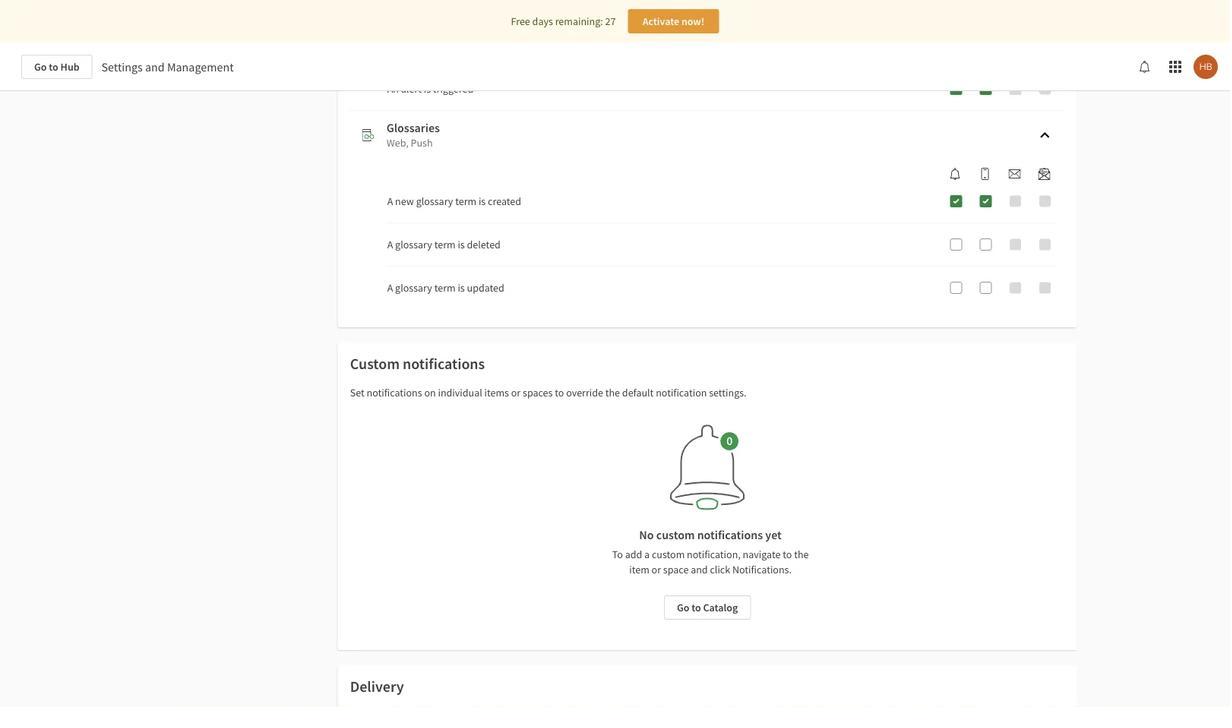 Task type: describe. For each thing, give the bounding box(es) containing it.
0 vertical spatial or
[[511, 386, 521, 400]]

0 vertical spatial custom
[[657, 528, 695, 543]]

notifications for set
[[367, 386, 422, 400]]

settings
[[102, 59, 143, 74]]

free days remaining: 27
[[511, 14, 616, 28]]

term for deleted
[[435, 238, 456, 252]]

1 vertical spatial custom
[[652, 548, 685, 562]]

created
[[488, 195, 521, 208]]

a for a glossary term is deleted
[[387, 238, 393, 252]]

glossaries
[[387, 120, 440, 135]]

main content containing custom notifications
[[0, 0, 1231, 708]]

go to hub link
[[21, 55, 92, 79]]

override
[[566, 386, 603, 400]]

term for updated
[[435, 281, 456, 295]]

spaces
[[523, 386, 553, 400]]

notifications bundled in a daily email digest element
[[1033, 168, 1057, 180]]

go to hub
[[34, 60, 79, 74]]

space
[[663, 563, 689, 577]]

a glossary term is updated
[[387, 281, 505, 295]]

add
[[625, 548, 643, 562]]

click
[[710, 563, 731, 577]]

glossary for a glossary term is deleted
[[395, 238, 432, 252]]

notifications sent to your email image
[[1009, 168, 1021, 180]]

go to catalog
[[677, 601, 738, 615]]

a glossary term is deleted
[[387, 238, 501, 252]]

to inside no custom notifications yet to add a custom notification, navigate to the item or space and click notifications.
[[783, 548, 792, 562]]

to left 'hub'
[[49, 60, 58, 74]]

remaining:
[[555, 14, 603, 28]]

deleted
[[467, 238, 501, 252]]

triggered
[[433, 82, 474, 96]]

notifications inside no custom notifications yet to add a custom notification, navigate to the item or space and click notifications.
[[698, 528, 763, 543]]

notification
[[656, 386, 707, 400]]

days
[[533, 14, 553, 28]]

set notifications on individual items or spaces to override the default notification settings.
[[350, 386, 747, 400]]

a new glossary term is created
[[387, 195, 521, 208]]

notifications for custom
[[403, 355, 485, 374]]

push
[[411, 136, 433, 150]]

0 vertical spatial the
[[606, 386, 620, 400]]

a for a new glossary term is created
[[387, 195, 393, 208]]

or inside no custom notifications yet to add a custom notification, navigate to the item or space and click notifications.
[[652, 563, 661, 577]]

0 vertical spatial term
[[455, 195, 477, 208]]

to right spaces
[[555, 386, 564, 400]]

notifications bundled in a daily email digest image
[[1039, 168, 1051, 180]]

glossary for a glossary term is updated
[[395, 281, 432, 295]]

push notifications in qlik sense mobile element
[[973, 168, 998, 180]]

management
[[167, 59, 234, 74]]

an
[[387, 82, 399, 96]]

activate now!
[[643, 14, 705, 28]]

free
[[511, 14, 530, 28]]

is left updated
[[458, 281, 465, 295]]

individual
[[438, 386, 482, 400]]



Task type: locate. For each thing, give the bounding box(es) containing it.
a up a glossary term is updated
[[387, 238, 393, 252]]

a down "a glossary term is deleted"
[[387, 281, 393, 295]]

0 vertical spatial go
[[34, 60, 47, 74]]

notifications when using qlik sense in a browser element
[[944, 168, 968, 180]]

1 horizontal spatial or
[[652, 563, 661, 577]]

or
[[511, 386, 521, 400], [652, 563, 661, 577]]

0 vertical spatial and
[[145, 59, 165, 74]]

term left created
[[455, 195, 477, 208]]

is
[[424, 82, 431, 96], [479, 195, 486, 208], [458, 238, 465, 252], [458, 281, 465, 295]]

no
[[639, 528, 654, 543]]

or right item
[[652, 563, 661, 577]]

and left click
[[691, 563, 708, 577]]

1 a from the top
[[387, 195, 393, 208]]

and right settings
[[145, 59, 165, 74]]

2 vertical spatial term
[[435, 281, 456, 295]]

1 vertical spatial glossary
[[395, 238, 432, 252]]

to
[[612, 548, 623, 562]]

is left deleted
[[458, 238, 465, 252]]

activate now! link
[[628, 9, 719, 33]]

2 vertical spatial notifications
[[698, 528, 763, 543]]

0 horizontal spatial or
[[511, 386, 521, 400]]

default
[[622, 386, 654, 400]]

0 vertical spatial notifications
[[403, 355, 485, 374]]

1 vertical spatial a
[[387, 238, 393, 252]]

push notifications in qlik sense mobile image
[[979, 168, 992, 180]]

term left deleted
[[435, 238, 456, 252]]

the
[[606, 386, 620, 400], [794, 548, 809, 562]]

notifications.
[[733, 563, 792, 577]]

navigate
[[743, 548, 781, 562]]

settings.
[[709, 386, 747, 400]]

notifications
[[403, 355, 485, 374], [367, 386, 422, 400], [698, 528, 763, 543]]

on
[[424, 386, 436, 400]]

main content
[[0, 0, 1231, 708]]

now!
[[682, 14, 705, 28]]

1 horizontal spatial go
[[677, 601, 690, 615]]

item
[[630, 563, 650, 577]]

1 vertical spatial the
[[794, 548, 809, 562]]

to
[[49, 60, 58, 74], [555, 386, 564, 400], [783, 548, 792, 562], [692, 601, 701, 615]]

updated
[[467, 281, 505, 295]]

3 a from the top
[[387, 281, 393, 295]]

notifications when using qlik sense in a browser image
[[950, 168, 962, 180]]

alert
[[401, 82, 422, 96]]

term left updated
[[435, 281, 456, 295]]

settings and management
[[102, 59, 234, 74]]

0 vertical spatial a
[[387, 195, 393, 208]]

0 vertical spatial glossary
[[416, 195, 453, 208]]

custom notifications
[[350, 355, 485, 374]]

and inside no custom notifications yet to add a custom notification, navigate to the item or space and click notifications.
[[691, 563, 708, 577]]

1 vertical spatial go
[[677, 601, 690, 615]]

items
[[485, 386, 509, 400]]

notifications down custom on the left of the page
[[367, 386, 422, 400]]

0 horizontal spatial go
[[34, 60, 47, 74]]

glossary right the new
[[416, 195, 453, 208]]

to right navigate
[[783, 548, 792, 562]]

go left 'hub'
[[34, 60, 47, 74]]

1 vertical spatial term
[[435, 238, 456, 252]]

1 vertical spatial or
[[652, 563, 661, 577]]

notifications up on
[[403, 355, 485, 374]]

go
[[34, 60, 47, 74], [677, 601, 690, 615]]

is right alert
[[424, 82, 431, 96]]

a
[[387, 195, 393, 208], [387, 238, 393, 252], [387, 281, 393, 295]]

notifications sent to your email element
[[1003, 168, 1027, 180]]

an alert is triggered
[[387, 82, 474, 96]]

27
[[605, 14, 616, 28]]

0 horizontal spatial the
[[606, 386, 620, 400]]

glossary down "a glossary term is deleted"
[[395, 281, 432, 295]]

go inside button
[[677, 601, 690, 615]]

1 vertical spatial and
[[691, 563, 708, 577]]

glossary
[[416, 195, 453, 208], [395, 238, 432, 252], [395, 281, 432, 295]]

custom
[[350, 355, 400, 374]]

custom right no
[[657, 528, 695, 543]]

the inside no custom notifications yet to add a custom notification, navigate to the item or space and click notifications.
[[794, 548, 809, 562]]

go for go to catalog
[[677, 601, 690, 615]]

or right the items
[[511, 386, 521, 400]]

and
[[145, 59, 165, 74], [691, 563, 708, 577]]

go for go to hub
[[34, 60, 47, 74]]

go to catalog button
[[664, 596, 751, 620]]

a left the new
[[387, 195, 393, 208]]

1 vertical spatial notifications
[[367, 386, 422, 400]]

2 vertical spatial glossary
[[395, 281, 432, 295]]

is left created
[[479, 195, 486, 208]]

2 vertical spatial a
[[387, 281, 393, 295]]

the right navigate
[[794, 548, 809, 562]]

new
[[395, 195, 414, 208]]

notification,
[[687, 548, 741, 562]]

a
[[645, 548, 650, 562]]

notifications up notification,
[[698, 528, 763, 543]]

the left default
[[606, 386, 620, 400]]

activate
[[643, 14, 680, 28]]

catalog
[[703, 601, 738, 615]]

delivery
[[350, 678, 404, 697]]

0 horizontal spatial and
[[145, 59, 165, 74]]

1 horizontal spatial the
[[794, 548, 809, 562]]

2 a from the top
[[387, 238, 393, 252]]

howard brown image
[[1194, 55, 1218, 79]]

1 horizontal spatial and
[[691, 563, 708, 577]]

glossaries web, push
[[387, 120, 440, 150]]

term
[[455, 195, 477, 208], [435, 238, 456, 252], [435, 281, 456, 295]]

custom up the space on the right
[[652, 548, 685, 562]]

web,
[[387, 136, 409, 150]]

hub
[[60, 60, 79, 74]]

to left catalog
[[692, 601, 701, 615]]

glossary down the new
[[395, 238, 432, 252]]

custom
[[657, 528, 695, 543], [652, 548, 685, 562]]

yet
[[766, 528, 782, 543]]

to inside button
[[692, 601, 701, 615]]

go left catalog
[[677, 601, 690, 615]]

set
[[350, 386, 365, 400]]

a for a glossary term is updated
[[387, 281, 393, 295]]

no custom notifications yet to add a custom notification, navigate to the item or space and click notifications.
[[612, 528, 809, 577]]



Task type: vqa. For each thing, say whether or not it's contained in the screenshot.
Type dropdown button
no



